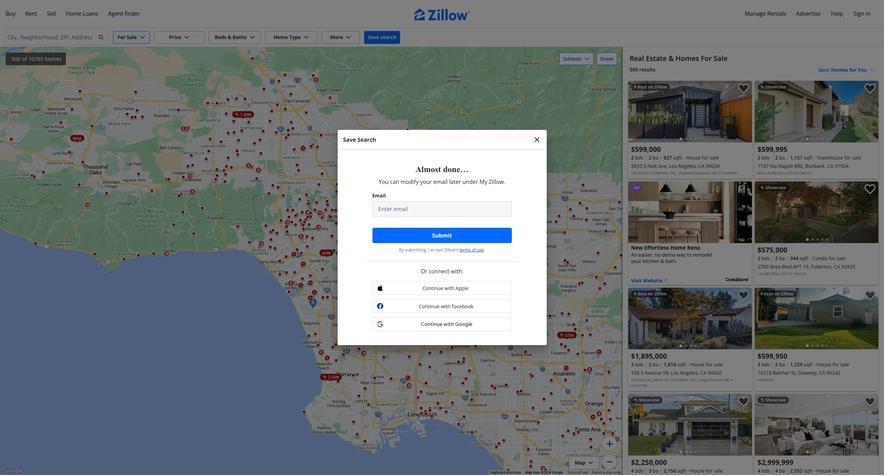 Task type: locate. For each thing, give the bounding box(es) containing it.
property images, use arrow keys to navigate, image 1 of 47 group
[[755, 81, 879, 144]]

property images, use arrow keys to navigate, image 1 of 59 group
[[629, 394, 753, 458]]

dialog
[[338, 130, 547, 346]]

3419 wonder view dr, los angeles, ca 90068 image
[[755, 394, 879, 456]]

2700 brea blvd apt 19, fullerton, ca 92835 image
[[755, 182, 879, 243]]

main content
[[623, 47, 885, 476]]

None submit
[[373, 228, 512, 243]]

zillow logo image
[[414, 8, 470, 21]]



Task type: describe. For each thing, give the bounding box(es) containing it.
main navigation
[[0, 0, 885, 28]]

advertisement element
[[629, 182, 753, 285]]

filters element
[[0, 28, 885, 47]]

7747 via napoli #80, burbank, ca 91504 image
[[755, 81, 879, 143]]

property images, use arrow keys to navigate, image 1 of 31 group
[[629, 288, 753, 351]]

Enter email email field
[[373, 202, 512, 217]]

google image
[[2, 467, 25, 476]]

property images, use arrow keys to navigate, image 1 of 32 group
[[755, 182, 879, 245]]

property images, use arrow keys to navigate, image 1 of 35 group
[[755, 394, 879, 458]]

1120 ysabel st, redondo beach, ca 90277 image
[[629, 394, 753, 456]]

property images, use arrow keys to navigate, image 1 of 15 group
[[629, 81, 753, 144]]

property images, use arrow keys to navigate, image 1 of 26 group
[[755, 288, 879, 351]]

2810 s holt ave, los angeles, ca 90034 image
[[629, 81, 753, 143]]

10218 belcher st, downey, ca 90242 image
[[755, 288, 879, 350]]

map region
[[0, 0, 636, 476]]

156 s avenue 59, los angeles, ca 90042 image
[[629, 288, 753, 350]]



Task type: vqa. For each thing, say whether or not it's contained in the screenshot.
second Top Agent image from the bottom
no



